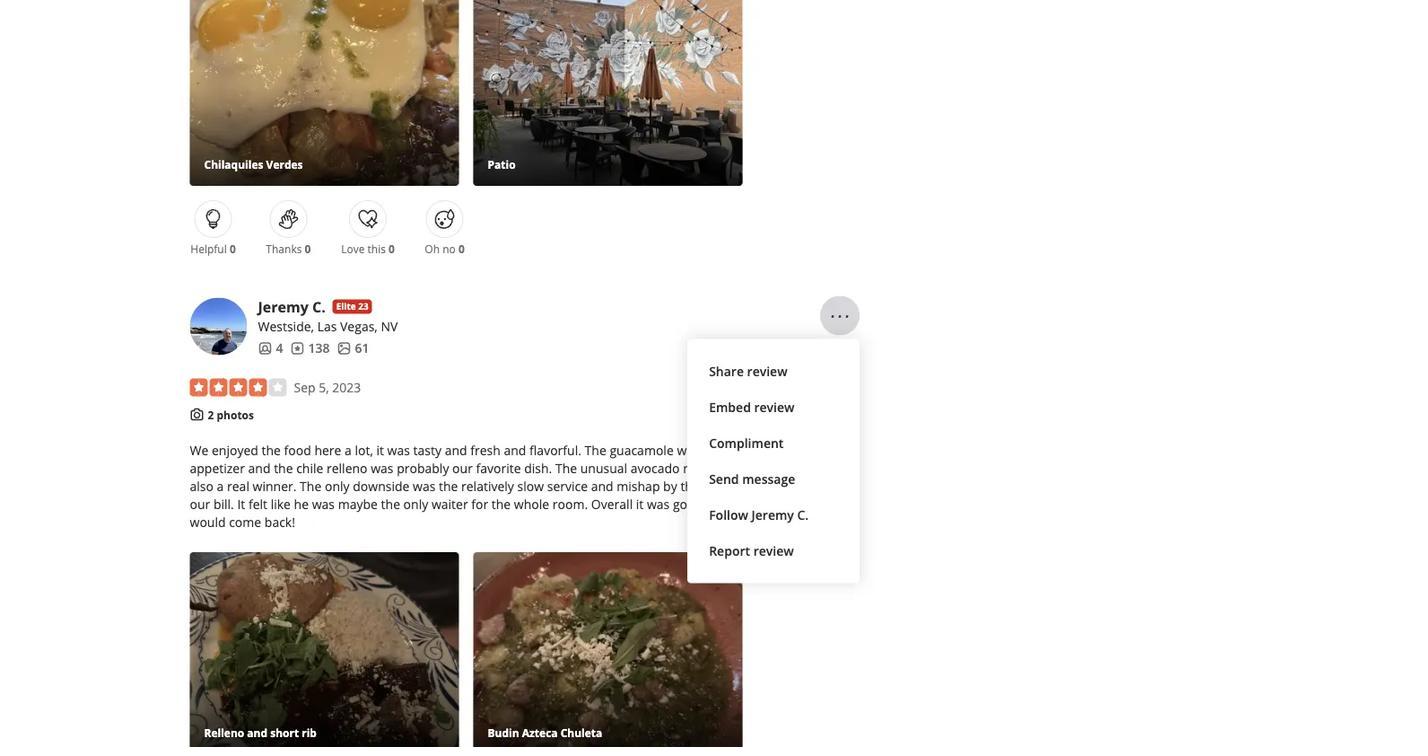 Task type: vqa. For each thing, say whether or not it's contained in the screenshot.
Report
yes



Task type: describe. For each thing, give the bounding box(es) containing it.
thanks 0
[[266, 242, 311, 256]]

and up the winner.
[[248, 459, 271, 476]]

we
[[732, 495, 749, 512]]

flavorful.
[[530, 441, 582, 458]]

(0 reactions) element for thanks 0
[[305, 242, 311, 256]]

send message
[[709, 470, 796, 488]]

jeremy inside button
[[752, 506, 794, 523]]

it
[[237, 495, 245, 512]]

follow jeremy c.
[[709, 506, 809, 523]]

share review
[[709, 363, 788, 380]]

good
[[673, 495, 703, 512]]

embed review
[[709, 399, 795, 416]]

1 vertical spatial the
[[556, 459, 577, 476]]

delicious
[[714, 441, 765, 458]]

relleno
[[327, 459, 368, 476]]

c. inside button
[[798, 506, 809, 523]]

love
[[341, 242, 365, 256]]

follow
[[709, 506, 749, 523]]

sep 5, 2023
[[294, 379, 361, 396]]

whole
[[514, 495, 550, 512]]

0 vertical spatial it
[[377, 441, 384, 458]]

16 camera v2 image
[[190, 407, 204, 421]]

for
[[472, 495, 489, 512]]

enjoyed
[[212, 441, 258, 458]]

friends element
[[258, 339, 283, 357]]

0 horizontal spatial waiter
[[432, 495, 468, 512]]

16 friends v2 image
[[258, 341, 272, 355]]

and left we
[[706, 495, 729, 512]]

review for embed review
[[755, 399, 795, 416]]

elite 23 westside, las vegas, nv
[[258, 300, 398, 335]]

5,
[[319, 379, 329, 396]]

send message button
[[702, 461, 846, 497]]

dish.
[[525, 459, 552, 476]]

share
[[709, 363, 744, 380]]

probably
[[397, 459, 449, 476]]

was up with
[[744, 459, 767, 476]]

we
[[190, 441, 209, 458]]

maybe
[[338, 495, 378, 512]]

review for report review
[[754, 542, 794, 559]]

margarita
[[683, 459, 741, 476]]

the up the winner.
[[274, 459, 293, 476]]

by
[[664, 477, 678, 494]]

elite
[[336, 300, 356, 312]]

0 vertical spatial the
[[585, 441, 607, 458]]

1 horizontal spatial a
[[345, 441, 352, 458]]

helpful
[[191, 242, 227, 256]]

felt
[[249, 495, 268, 512]]

avocado
[[631, 459, 680, 476]]

61
[[355, 339, 369, 356]]

slow
[[518, 477, 544, 494]]

real
[[227, 477, 250, 494]]

was down by on the left bottom of the page
[[647, 495, 670, 512]]

138
[[308, 339, 330, 356]]

and down unusual
[[591, 477, 614, 494]]

favorite
[[476, 459, 521, 476]]

4
[[276, 339, 283, 356]]

winner.
[[253, 477, 297, 494]]

come
[[229, 513, 261, 530]]

the left food
[[262, 441, 281, 458]]

(0 reactions) element for oh no 0
[[459, 242, 465, 256]]

the down probably
[[439, 477, 458, 494]]

2 horizontal spatial a
[[703, 441, 710, 458]]

0 horizontal spatial our
[[190, 495, 210, 512]]

2023
[[332, 379, 361, 396]]

menu containing share review
[[688, 339, 860, 583]]

2 photos link
[[208, 407, 254, 422]]

oh no 0
[[425, 242, 465, 256]]

jeremy c.
[[258, 297, 326, 316]]

helpful 0
[[191, 242, 236, 256]]

0 horizontal spatial only
[[325, 477, 350, 494]]

send
[[709, 470, 739, 488]]

photos
[[217, 407, 254, 422]]

was down probably
[[413, 477, 436, 494]]

menu image
[[830, 306, 851, 327]]

was right he
[[312, 495, 335, 512]]

appetizer
[[190, 459, 245, 476]]

vegas,
[[340, 318, 378, 335]]

(0 reactions) element for love this 0
[[389, 242, 395, 256]]

16 photos v2 image
[[337, 341, 351, 355]]

3 0 from the left
[[389, 242, 395, 256]]

message
[[743, 470, 796, 488]]

with
[[743, 477, 768, 494]]

2 photos
[[208, 407, 254, 422]]

mishap
[[617, 477, 660, 494]]

and right 'tasty'
[[445, 441, 467, 458]]

was up downside at the left bottom of page
[[371, 459, 394, 476]]

reviews element
[[290, 339, 330, 357]]

tasty
[[414, 441, 442, 458]]

we enjoyed the food here a lot, it was tasty and fresh and flavorful. the guacamole was a delicious appetizer and the chile relleno was probably our favorite dish. the unusual avocado margarita was also a real winner. the only downside was the relatively slow service and mishap by the waiter with our bill. it felt like he was maybe the only waiter for the whole room. overall it was good and we would come back!
[[190, 441, 768, 530]]

this
[[368, 242, 386, 256]]

was left 'tasty'
[[388, 441, 410, 458]]

follow jeremy c. button
[[702, 497, 846, 533]]



Task type: locate. For each thing, give the bounding box(es) containing it.
only
[[325, 477, 350, 494], [404, 495, 429, 512]]

photos element
[[337, 339, 369, 357]]

it down mishap
[[636, 495, 644, 512]]

back!
[[265, 513, 295, 530]]

jeremy c. link
[[258, 297, 326, 316]]

0 right helpful
[[230, 242, 236, 256]]

only down relleno on the left bottom
[[325, 477, 350, 494]]

like
[[271, 495, 291, 512]]

room.
[[553, 495, 588, 512]]

thanks
[[266, 242, 302, 256]]

1 horizontal spatial waiter
[[703, 477, 740, 494]]

jeremy down with
[[752, 506, 794, 523]]

compliment
[[709, 435, 784, 452]]

review up embed review button
[[748, 363, 788, 380]]

the down downside at the left bottom of page
[[381, 495, 400, 512]]

it
[[377, 441, 384, 458], [636, 495, 644, 512]]

report
[[709, 542, 751, 559]]

a up the margarita
[[703, 441, 710, 458]]

embed review button
[[702, 389, 846, 425]]

1 horizontal spatial it
[[636, 495, 644, 512]]

food
[[284, 441, 311, 458]]

0 right this
[[389, 242, 395, 256]]

(0 reactions) element for helpful 0
[[230, 242, 236, 256]]

a left real
[[217, 477, 224, 494]]

he
[[294, 495, 309, 512]]

(0 reactions) element right this
[[389, 242, 395, 256]]

0 vertical spatial our
[[453, 459, 473, 476]]

would
[[190, 513, 226, 530]]

0 right no
[[459, 242, 465, 256]]

4 star rating image
[[190, 378, 287, 396]]

the
[[585, 441, 607, 458], [556, 459, 577, 476], [300, 477, 322, 494]]

4 0 from the left
[[459, 242, 465, 256]]

waiter
[[703, 477, 740, 494], [432, 495, 468, 512]]

here
[[315, 441, 342, 458]]

0 horizontal spatial a
[[217, 477, 224, 494]]

1 horizontal spatial only
[[404, 495, 429, 512]]

4 (0 reactions) element from the left
[[459, 242, 465, 256]]

1 horizontal spatial the
[[556, 459, 577, 476]]

0 right thanks
[[305, 242, 311, 256]]

1 vertical spatial our
[[190, 495, 210, 512]]

also
[[190, 477, 214, 494]]

our down also
[[190, 495, 210, 512]]

embed
[[709, 399, 751, 416]]

and
[[445, 441, 467, 458], [504, 441, 527, 458], [248, 459, 271, 476], [591, 477, 614, 494], [706, 495, 729, 512]]

report review button
[[702, 533, 846, 569]]

it right lot, at left
[[377, 441, 384, 458]]

a
[[345, 441, 352, 458], [703, 441, 710, 458], [217, 477, 224, 494]]

review inside button
[[755, 399, 795, 416]]

(0 reactions) element
[[230, 242, 236, 256], [305, 242, 311, 256], [389, 242, 395, 256], [459, 242, 465, 256]]

review down follow jeremy c. button
[[754, 542, 794, 559]]

only down probably
[[404, 495, 429, 512]]

the up good
[[681, 477, 700, 494]]

our down 'fresh'
[[453, 459, 473, 476]]

0 horizontal spatial jeremy
[[258, 297, 309, 316]]

share review button
[[702, 353, 846, 389]]

0 vertical spatial review
[[748, 363, 788, 380]]

our
[[453, 459, 473, 476], [190, 495, 210, 512]]

review for share review
[[748, 363, 788, 380]]

sep
[[294, 379, 316, 396]]

las
[[318, 318, 337, 335]]

nv
[[381, 318, 398, 335]]

report review
[[709, 542, 794, 559]]

1 vertical spatial waiter
[[432, 495, 468, 512]]

jeremy
[[258, 297, 309, 316], [752, 506, 794, 523]]

no
[[443, 242, 456, 256]]

oh
[[425, 242, 440, 256]]

1 (0 reactions) element from the left
[[230, 242, 236, 256]]

review up the compliment button
[[755, 399, 795, 416]]

23
[[358, 300, 369, 312]]

fresh
[[471, 441, 501, 458]]

was
[[388, 441, 410, 458], [677, 441, 700, 458], [371, 459, 394, 476], [744, 459, 767, 476], [413, 477, 436, 494], [312, 495, 335, 512], [647, 495, 670, 512]]

the down "chile"
[[300, 477, 322, 494]]

compliment button
[[702, 425, 846, 461]]

guacamole
[[610, 441, 674, 458]]

c. up report review button
[[798, 506, 809, 523]]

bill.
[[214, 495, 234, 512]]

(0 reactions) element right helpful
[[230, 242, 236, 256]]

2 0 from the left
[[305, 242, 311, 256]]

relatively
[[462, 477, 514, 494]]

1 horizontal spatial our
[[453, 459, 473, 476]]

the right the for
[[492, 495, 511, 512]]

0 horizontal spatial it
[[377, 441, 384, 458]]

0 vertical spatial jeremy
[[258, 297, 309, 316]]

1 horizontal spatial jeremy
[[752, 506, 794, 523]]

jeremy up westside,
[[258, 297, 309, 316]]

and up 'favorite'
[[504, 441, 527, 458]]

1 vertical spatial jeremy
[[752, 506, 794, 523]]

1 vertical spatial review
[[755, 399, 795, 416]]

the up unusual
[[585, 441, 607, 458]]

1 horizontal spatial c.
[[798, 506, 809, 523]]

0 horizontal spatial the
[[300, 477, 322, 494]]

service
[[547, 477, 588, 494]]

c.
[[312, 297, 326, 316], [798, 506, 809, 523]]

a left lot, at left
[[345, 441, 352, 458]]

0 vertical spatial only
[[325, 477, 350, 494]]

(0 reactions) element right no
[[459, 242, 465, 256]]

was up the margarita
[[677, 441, 700, 458]]

love this 0
[[341, 242, 395, 256]]

1 0 from the left
[[230, 242, 236, 256]]

photo of jeremy c. image
[[190, 298, 247, 355]]

chile
[[296, 459, 324, 476]]

1 vertical spatial it
[[636, 495, 644, 512]]

waiter down the margarita
[[703, 477, 740, 494]]

lot,
[[355, 441, 373, 458]]

elite 23 link
[[333, 299, 372, 314]]

0
[[230, 242, 236, 256], [305, 242, 311, 256], [389, 242, 395, 256], [459, 242, 465, 256]]

review
[[748, 363, 788, 380], [755, 399, 795, 416], [754, 542, 794, 559]]

c. up las
[[312, 297, 326, 316]]

16 review v2 image
[[290, 341, 305, 355]]

downside
[[353, 477, 410, 494]]

the up service
[[556, 459, 577, 476]]

0 vertical spatial c.
[[312, 297, 326, 316]]

2 vertical spatial review
[[754, 542, 794, 559]]

0 horizontal spatial c.
[[312, 297, 326, 316]]

2 (0 reactions) element from the left
[[305, 242, 311, 256]]

2 vertical spatial the
[[300, 477, 322, 494]]

(0 reactions) element right thanks
[[305, 242, 311, 256]]

1 vertical spatial only
[[404, 495, 429, 512]]

waiter left the for
[[432, 495, 468, 512]]

menu
[[688, 339, 860, 583]]

0 vertical spatial waiter
[[703, 477, 740, 494]]

2
[[208, 407, 214, 422]]

2 horizontal spatial the
[[585, 441, 607, 458]]

overall
[[592, 495, 633, 512]]

unusual
[[581, 459, 628, 476]]

1 vertical spatial c.
[[798, 506, 809, 523]]

westside,
[[258, 318, 314, 335]]

the
[[262, 441, 281, 458], [274, 459, 293, 476], [439, 477, 458, 494], [681, 477, 700, 494], [381, 495, 400, 512], [492, 495, 511, 512]]

3 (0 reactions) element from the left
[[389, 242, 395, 256]]



